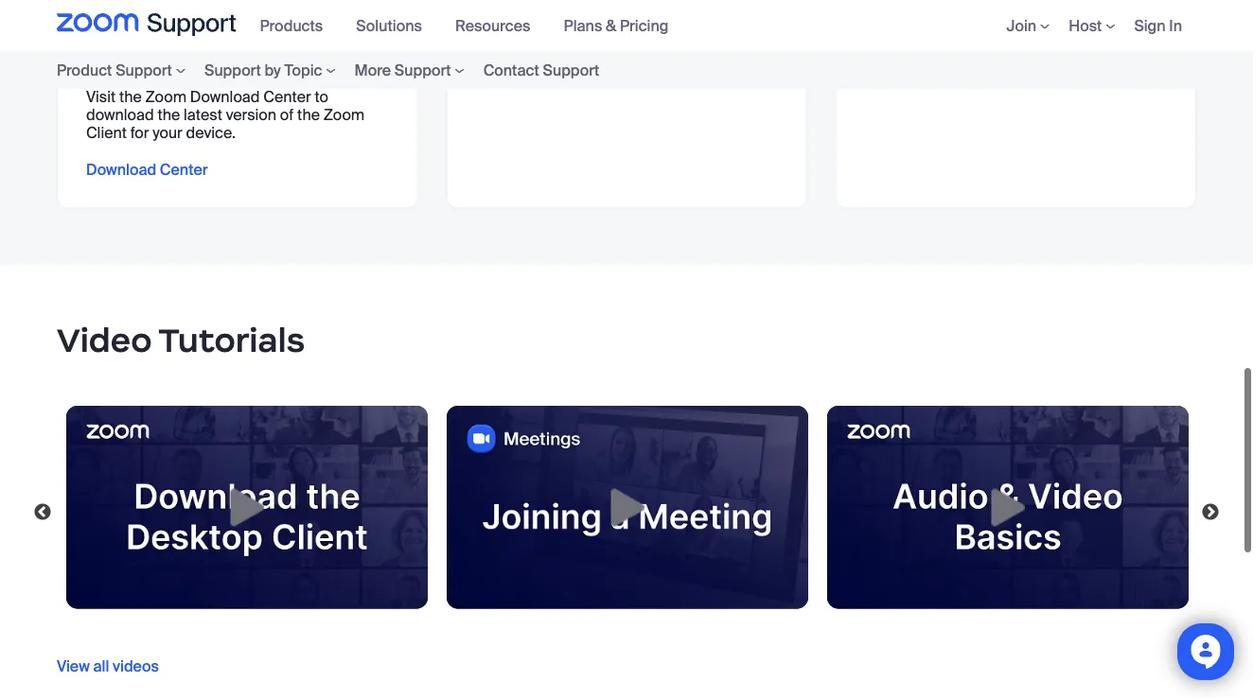 Task type: vqa. For each thing, say whether or not it's contained in the screenshot.
download
yes



Task type: describe. For each thing, give the bounding box(es) containing it.
offers
[[865, 23, 906, 43]]

sign in link
[[1135, 16, 1183, 35]]

zoom inside still need help? the zoom support team offers many ways to get additional support.
[[1005, 5, 1046, 25]]

plans & pricing link
[[564, 16, 683, 35]]

client
[[86, 124, 127, 144]]

resources link
[[456, 16, 545, 35]]

frequently asked questions for admins link
[[476, 25, 747, 45]]

solutions
[[356, 16, 422, 35]]

menu bar containing product support
[[0, 51, 666, 89]]

your
[[153, 124, 183, 144]]

products
[[260, 16, 323, 35]]

learn more
[[865, 61, 946, 80]]

menu bar containing join
[[979, 0, 1183, 51]]

learn
[[865, 61, 906, 80]]

support for product support
[[116, 60, 172, 80]]

still need help? the zoom support team offers many ways to get additional support.
[[865, 5, 1162, 43]]

2 horizontal spatial the
[[297, 105, 320, 125]]

the
[[975, 5, 1001, 25]]

plans & pricing
[[564, 16, 669, 35]]

support for more support
[[395, 60, 451, 80]]

visit
[[86, 87, 116, 107]]

more support
[[355, 60, 451, 80]]

1 horizontal spatial the
[[158, 105, 180, 125]]

menu bar containing products
[[250, 0, 693, 51]]

version
[[226, 105, 277, 125]]

to inside visit the zoom download center to download the latest version of the zoom client for your device.
[[315, 87, 329, 107]]

of
[[280, 105, 294, 125]]

download inside visit the zoom download center to download the latest version of the zoom client for your device.
[[190, 87, 260, 107]]

join
[[1007, 16, 1037, 35]]

&
[[606, 16, 617, 35]]

1 download center from the top
[[86, 40, 303, 71]]

more
[[909, 61, 946, 80]]

join link
[[1007, 16, 1050, 35]]

support left by
[[204, 60, 261, 80]]

video
[[57, 320, 152, 361]]

download center link
[[86, 161, 208, 181]]

for inside visit the zoom download center to download the latest version of the zoom client for your device.
[[130, 124, 149, 144]]

asked
[[554, 25, 596, 45]]

view all videos
[[57, 658, 159, 678]]

solutions link
[[356, 16, 437, 35]]

sign in
[[1135, 16, 1183, 35]]

frequently
[[476, 25, 550, 45]]

0 horizontal spatial the
[[119, 87, 142, 107]]

all
[[93, 658, 109, 678]]

by
[[265, 60, 281, 80]]

contact support
[[484, 60, 600, 80]]

video tutorials
[[57, 320, 305, 361]]

help?
[[934, 5, 972, 25]]

latest
[[184, 105, 222, 125]]

host link
[[1069, 16, 1116, 35]]



Task type: locate. For each thing, give the bounding box(es) containing it.
products link
[[260, 16, 337, 35]]

need
[[895, 5, 930, 25]]

download down client
[[86, 161, 156, 181]]

questions
[[600, 25, 669, 45]]

still
[[865, 5, 891, 25]]

the left "latest"
[[158, 105, 180, 125]]

1 vertical spatial to
[[315, 87, 329, 107]]

1 vertical spatial for
[[130, 124, 149, 144]]

1 horizontal spatial to
[[988, 23, 1002, 43]]

plans
[[564, 16, 603, 35]]

0 horizontal spatial zoom
[[145, 87, 187, 107]]

support by topic link
[[195, 57, 345, 83]]

visit the zoom download center to download the latest version of the zoom client for your device.
[[86, 87, 365, 144]]

zoom up your
[[145, 87, 187, 107]]

center down your
[[160, 161, 208, 181]]

additional
[[1032, 23, 1101, 43]]

zoom right the
[[1005, 5, 1046, 25]]

more
[[355, 60, 391, 80]]

support inside still need help? the zoom support team offers many ways to get additional support.
[[1050, 5, 1106, 25]]

download
[[86, 40, 211, 71], [190, 87, 260, 107], [86, 161, 156, 181]]

for
[[673, 25, 692, 45], [130, 124, 149, 144]]

download center down your
[[86, 161, 208, 181]]

0 vertical spatial to
[[988, 23, 1002, 43]]

the down product support link
[[119, 87, 142, 107]]

host
[[1069, 16, 1103, 35]]

support
[[1050, 5, 1106, 25], [116, 60, 172, 80], [204, 60, 261, 80], [395, 60, 451, 80], [543, 60, 600, 80]]

menu bar
[[250, 0, 693, 51], [979, 0, 1183, 51], [0, 51, 666, 89]]

1 vertical spatial center
[[263, 87, 311, 107]]

admins
[[695, 25, 747, 45]]

download center
[[86, 40, 303, 71], [86, 161, 208, 181]]

to down the topic
[[315, 87, 329, 107]]

to
[[988, 23, 1002, 43], [315, 87, 329, 107]]

product support
[[57, 60, 172, 80]]

team
[[1109, 5, 1147, 25]]

for left your
[[130, 124, 149, 144]]

1 vertical spatial download center
[[86, 161, 208, 181]]

0 vertical spatial for
[[673, 25, 692, 45]]

zoom
[[1005, 5, 1046, 25], [145, 87, 187, 107], [324, 105, 365, 125]]

zoom support image
[[57, 13, 236, 38]]

center
[[217, 40, 303, 71], [263, 87, 311, 107], [160, 161, 208, 181]]

2 horizontal spatial zoom
[[1005, 5, 1046, 25]]

videos
[[113, 658, 159, 678]]

support down the zoom support image
[[116, 60, 172, 80]]

zoom down "more"
[[324, 105, 365, 125]]

0 vertical spatial download center
[[86, 40, 303, 71]]

the right of
[[297, 105, 320, 125]]

support down asked
[[543, 60, 600, 80]]

0 horizontal spatial for
[[130, 124, 149, 144]]

the
[[119, 87, 142, 107], [158, 105, 180, 125], [297, 105, 320, 125]]

more support link
[[345, 57, 474, 83]]

resources
[[456, 16, 531, 35]]

to left get
[[988, 23, 1002, 43]]

many
[[909, 23, 947, 43]]

get
[[1006, 23, 1028, 43]]

center inside visit the zoom download center to download the latest version of the zoom client for your device.
[[263, 87, 311, 107]]

sign
[[1135, 16, 1166, 35]]

contact
[[484, 60, 540, 80]]

support right "more"
[[395, 60, 451, 80]]

support by topic
[[204, 60, 322, 80]]

support left team
[[1050, 5, 1106, 25]]

product support link
[[57, 57, 195, 83]]

center down products
[[217, 40, 303, 71]]

download down the zoom support image
[[86, 40, 211, 71]]

pricing
[[620, 16, 669, 35]]

0 horizontal spatial to
[[315, 87, 329, 107]]

product
[[57, 60, 112, 80]]

download up device.
[[190, 87, 260, 107]]

download
[[86, 105, 154, 125]]

0 vertical spatial center
[[217, 40, 303, 71]]

1 vertical spatial download
[[190, 87, 260, 107]]

view all videos link
[[57, 658, 159, 678]]

in
[[1170, 16, 1183, 35]]

tutorials
[[159, 320, 305, 361]]

1 horizontal spatial for
[[673, 25, 692, 45]]

2 download center from the top
[[86, 161, 208, 181]]

1 horizontal spatial zoom
[[324, 105, 365, 125]]

2 vertical spatial center
[[160, 161, 208, 181]]

to inside still need help? the zoom support team offers many ways to get additional support.
[[988, 23, 1002, 43]]

support.
[[1104, 23, 1162, 43]]

ways
[[951, 23, 985, 43]]

0 vertical spatial download
[[86, 40, 211, 71]]

center down by
[[263, 87, 311, 107]]

frequently asked questions for admins
[[476, 25, 747, 45]]

download center down the zoom support image
[[86, 40, 303, 71]]

topic
[[285, 60, 322, 80]]

device.
[[186, 124, 236, 144]]

2 vertical spatial download
[[86, 161, 156, 181]]

view
[[57, 658, 90, 678]]

for right pricing
[[673, 25, 692, 45]]

contact support link
[[474, 57, 609, 83]]

support for contact support
[[543, 60, 600, 80]]



